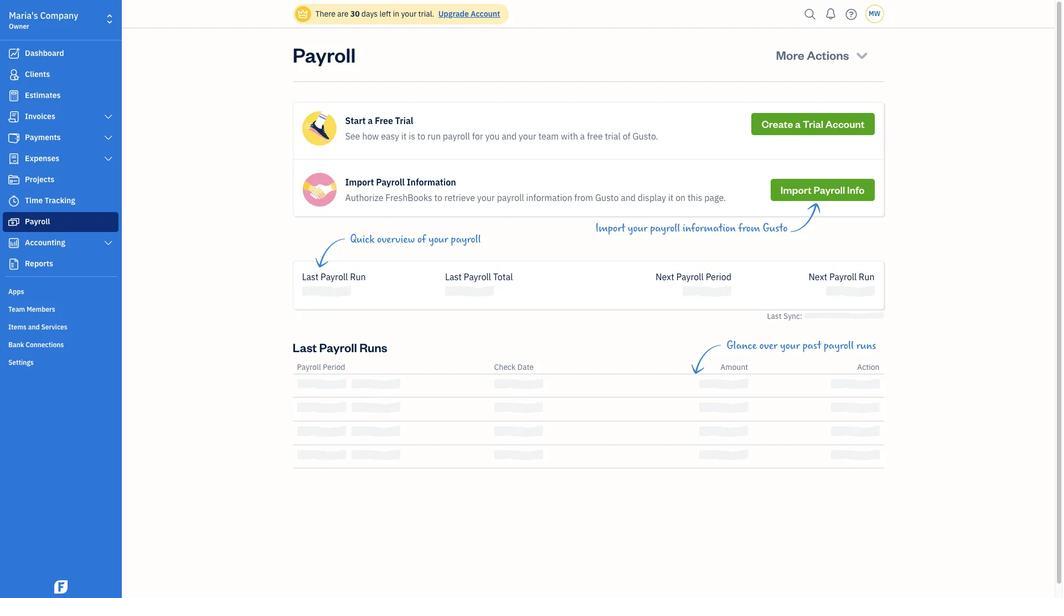Task type: locate. For each thing, give the bounding box(es) containing it.
1 horizontal spatial run
[[859, 271, 875, 282]]

0 vertical spatial it
[[401, 131, 407, 142]]

1 chevron large down image from the top
[[103, 112, 114, 121]]

next payroll run
[[809, 271, 875, 282]]

2 horizontal spatial import
[[781, 183, 812, 196]]

mw button
[[865, 4, 884, 23]]

payments link
[[3, 128, 119, 148]]

it
[[401, 131, 407, 142], [668, 192, 674, 203]]

apps link
[[3, 283, 119, 300]]

1 horizontal spatial import
[[596, 222, 625, 235]]

last sync :
[[767, 311, 804, 321]]

accounting link
[[3, 233, 119, 253]]

0 horizontal spatial import
[[345, 177, 374, 188]]

date
[[518, 362, 534, 372]]

your down display
[[628, 222, 648, 235]]

2 vertical spatial and
[[28, 323, 40, 331]]

:
[[800, 311, 803, 321]]

0 vertical spatial chevron large down image
[[103, 112, 114, 121]]

0 horizontal spatial and
[[28, 323, 40, 331]]

chevrondown image
[[855, 47, 870, 63]]

0 horizontal spatial of
[[417, 233, 426, 246]]

team
[[539, 131, 559, 142]]

create a trial account
[[762, 117, 865, 130]]

2 chevron large down image from the top
[[103, 133, 114, 142]]

chevron large down image up projects link
[[103, 155, 114, 163]]

chevron large down image up the expenses link
[[103, 133, 114, 142]]

0 vertical spatial chevron large down image
[[103, 155, 114, 163]]

1 horizontal spatial of
[[623, 131, 631, 142]]

1 horizontal spatial to
[[434, 192, 443, 203]]

payroll inside 'button'
[[814, 183, 845, 196]]

0 vertical spatial to
[[417, 131, 426, 142]]

1 vertical spatial information
[[683, 222, 736, 235]]

import inside the import payroll information authorize freshbooks to retrieve your payroll information from gusto and display it on this page.
[[345, 177, 374, 188]]

payroll
[[443, 131, 470, 142], [497, 192, 524, 203], [650, 222, 680, 235], [451, 233, 481, 246], [824, 339, 854, 352]]

create
[[762, 117, 793, 130]]

reports
[[25, 259, 53, 269]]

0 horizontal spatial a
[[368, 115, 373, 126]]

0 vertical spatial information
[[526, 192, 572, 203]]

team members link
[[3, 301, 119, 317]]

1 horizontal spatial and
[[502, 131, 517, 142]]

retrieve
[[445, 192, 475, 203]]

of right overview
[[417, 233, 426, 246]]

information
[[407, 177, 456, 188]]

total
[[493, 271, 513, 282]]

invoices link
[[3, 107, 119, 127]]

from inside the import payroll information authorize freshbooks to retrieve your payroll information from gusto and display it on this page.
[[574, 192, 593, 203]]

report image
[[7, 259, 20, 270]]

owner
[[9, 22, 29, 30]]

a
[[368, 115, 373, 126], [795, 117, 801, 130], [580, 131, 585, 142]]

0 horizontal spatial trial
[[395, 115, 413, 126]]

trial
[[395, 115, 413, 126], [803, 117, 824, 130]]

your left team
[[519, 131, 537, 142]]

0 vertical spatial gusto
[[595, 192, 619, 203]]

0 horizontal spatial from
[[574, 192, 593, 203]]

chevron large down image down payroll link
[[103, 239, 114, 248]]

0 vertical spatial and
[[502, 131, 517, 142]]

run
[[428, 131, 441, 142]]

of right trial
[[623, 131, 631, 142]]

last for last sync :
[[767, 311, 782, 321]]

1 vertical spatial gusto
[[763, 222, 788, 235]]

payroll right retrieve
[[497, 192, 524, 203]]

quick
[[350, 233, 375, 246]]

trial inside start a free trial see how easy it is to run payroll for you and your team with a free trial of gusto.
[[395, 115, 413, 126]]

estimate image
[[7, 90, 20, 101]]

and left display
[[621, 192, 636, 203]]

your right the in
[[401, 9, 417, 19]]

payroll
[[293, 42, 356, 68], [376, 177, 405, 188], [814, 183, 845, 196], [25, 217, 50, 227], [321, 271, 348, 282], [464, 271, 491, 282], [677, 271, 704, 282], [830, 271, 857, 282], [319, 339, 357, 355], [297, 362, 321, 372]]

last
[[302, 271, 319, 282], [445, 271, 462, 282], [767, 311, 782, 321], [293, 339, 317, 355]]

1 vertical spatial account
[[826, 117, 865, 130]]

money image
[[7, 217, 20, 228]]

bank connections
[[8, 341, 64, 349]]

2 next from the left
[[809, 271, 828, 282]]

payroll for last payroll total
[[464, 271, 491, 282]]

chevron large down image down the estimates link on the top left
[[103, 112, 114, 121]]

of
[[623, 131, 631, 142], [417, 233, 426, 246]]

a inside button
[[795, 117, 801, 130]]

0 horizontal spatial run
[[350, 271, 366, 282]]

over
[[760, 339, 778, 352]]

and right items
[[28, 323, 40, 331]]

next
[[656, 271, 674, 282], [809, 271, 828, 282]]

import payroll information authorize freshbooks to retrieve your payroll information from gusto and display it on this page.
[[345, 177, 726, 203]]

check date
[[494, 362, 534, 372]]

you
[[485, 131, 500, 142]]

1 horizontal spatial information
[[683, 222, 736, 235]]

to
[[417, 131, 426, 142], [434, 192, 443, 203]]

page.
[[705, 192, 726, 203]]

chevron large down image for expenses
[[103, 155, 114, 163]]

1 vertical spatial chevron large down image
[[103, 239, 114, 248]]

payroll for import payroll information authorize freshbooks to retrieve your payroll information from gusto and display it on this page.
[[376, 177, 405, 188]]

trial up is
[[395, 115, 413, 126]]

information
[[526, 192, 572, 203], [683, 222, 736, 235]]

0 vertical spatial account
[[471, 9, 500, 19]]

2 chevron large down image from the top
[[103, 239, 114, 248]]

1 chevron large down image from the top
[[103, 155, 114, 163]]

and inside start a free trial see how easy it is to run payroll for you and your team with a free trial of gusto.
[[502, 131, 517, 142]]

import for import your payroll information from gusto
[[596, 222, 625, 235]]

1 horizontal spatial account
[[826, 117, 865, 130]]

dashboard link
[[3, 44, 119, 64]]

0 horizontal spatial account
[[471, 9, 500, 19]]

your inside the import payroll information authorize freshbooks to retrieve your payroll information from gusto and display it on this page.
[[477, 192, 495, 203]]

to inside start a free trial see how easy it is to run payroll for you and your team with a free trial of gusto.
[[417, 131, 426, 142]]

30
[[350, 9, 360, 19]]

payroll for last payroll runs
[[319, 339, 357, 355]]

reports link
[[3, 254, 119, 274]]

chevron large down image
[[103, 155, 114, 163], [103, 239, 114, 248]]

1 next from the left
[[656, 271, 674, 282]]

trial right create
[[803, 117, 824, 130]]

upgrade
[[438, 9, 469, 19]]

it left is
[[401, 131, 407, 142]]

your right retrieve
[[477, 192, 495, 203]]

payroll up last payroll total
[[451, 233, 481, 246]]

1 vertical spatial from
[[739, 222, 760, 235]]

1 horizontal spatial from
[[739, 222, 760, 235]]

0 horizontal spatial information
[[526, 192, 572, 203]]

chevron large down image for accounting
[[103, 239, 114, 248]]

1 vertical spatial and
[[621, 192, 636, 203]]

1 vertical spatial to
[[434, 192, 443, 203]]

payroll for import payroll info
[[814, 183, 845, 196]]

and inside the import payroll information authorize freshbooks to retrieve your payroll information from gusto and display it on this page.
[[621, 192, 636, 203]]

0 vertical spatial period
[[706, 271, 732, 282]]

payroll left for
[[443, 131, 470, 142]]

0 vertical spatial of
[[623, 131, 631, 142]]

see
[[345, 131, 360, 142]]

dashboard image
[[7, 48, 20, 59]]

actions
[[807, 47, 849, 63]]

1 vertical spatial period
[[323, 362, 345, 372]]

expense image
[[7, 153, 20, 164]]

payroll for next payroll period
[[677, 271, 704, 282]]

chevron large down image inside the expenses link
[[103, 155, 114, 163]]

crown image
[[297, 8, 309, 20]]

items
[[8, 323, 27, 331]]

in
[[393, 9, 399, 19]]

items and services
[[8, 323, 67, 331]]

and right you
[[502, 131, 517, 142]]

payroll for next payroll run
[[830, 271, 857, 282]]

chevron large down image inside payments link
[[103, 133, 114, 142]]

1 horizontal spatial next
[[809, 271, 828, 282]]

2 horizontal spatial and
[[621, 192, 636, 203]]

1 vertical spatial of
[[417, 233, 426, 246]]

0 horizontal spatial gusto
[[595, 192, 619, 203]]

tracking
[[45, 196, 75, 205]]

it left the on
[[668, 192, 674, 203]]

more actions button
[[766, 42, 880, 68]]

1 horizontal spatial trial
[[803, 117, 824, 130]]

1 horizontal spatial period
[[706, 271, 732, 282]]

period
[[706, 271, 732, 282], [323, 362, 345, 372]]

1 vertical spatial chevron large down image
[[103, 133, 114, 142]]

to right is
[[417, 131, 426, 142]]

payroll inside the import payroll information authorize freshbooks to retrieve your payroll information from gusto and display it on this page.
[[376, 177, 405, 188]]

2 run from the left
[[859, 271, 875, 282]]

of inside start a free trial see how easy it is to run payroll for you and your team with a free trial of gusto.
[[623, 131, 631, 142]]

main element
[[0, 0, 150, 598]]

to inside the import payroll information authorize freshbooks to retrieve your payroll information from gusto and display it on this page.
[[434, 192, 443, 203]]

to down information
[[434, 192, 443, 203]]

import inside 'button'
[[781, 183, 812, 196]]

from
[[574, 192, 593, 203], [739, 222, 760, 235]]

last for last payroll runs
[[293, 339, 317, 355]]

2 horizontal spatial a
[[795, 117, 801, 130]]

runs
[[857, 339, 876, 352]]

clients link
[[3, 65, 119, 85]]

1 run from the left
[[350, 271, 366, 282]]

notifications image
[[822, 3, 840, 25]]

last for last payroll total
[[445, 271, 462, 282]]

and
[[502, 131, 517, 142], [621, 192, 636, 203], [28, 323, 40, 331]]

trial inside create a trial account button
[[803, 117, 824, 130]]

invoice image
[[7, 111, 20, 122]]

0 horizontal spatial next
[[656, 271, 674, 282]]

there
[[315, 9, 336, 19]]

0 horizontal spatial to
[[417, 131, 426, 142]]

0 horizontal spatial period
[[323, 362, 345, 372]]

start a free trial see how easy it is to run payroll for you and your team with a free trial of gusto.
[[345, 115, 658, 142]]

left
[[380, 9, 391, 19]]

items and services link
[[3, 318, 119, 335]]

payment image
[[7, 132, 20, 143]]

account
[[471, 9, 500, 19], [826, 117, 865, 130]]

0 horizontal spatial it
[[401, 131, 407, 142]]

search image
[[802, 6, 819, 22]]

import payroll info button
[[771, 179, 875, 201]]

chevron large down image
[[103, 112, 114, 121], [103, 133, 114, 142]]

1 horizontal spatial it
[[668, 192, 674, 203]]

0 vertical spatial from
[[574, 192, 593, 203]]

your right over at the bottom right
[[780, 339, 800, 352]]

run
[[350, 271, 366, 282], [859, 271, 875, 282]]

1 vertical spatial it
[[668, 192, 674, 203]]

next payroll period
[[656, 271, 732, 282]]

next for next payroll period
[[656, 271, 674, 282]]



Task type: vqa. For each thing, say whether or not it's contained in the screenshot.
a
yes



Task type: describe. For each thing, give the bounding box(es) containing it.
1 horizontal spatial gusto
[[763, 222, 788, 235]]

there are 30 days left in your trial. upgrade account
[[315, 9, 500, 19]]

last payroll total
[[445, 271, 513, 282]]

payroll inside main element
[[25, 217, 50, 227]]

client image
[[7, 69, 20, 80]]

authorize
[[345, 192, 384, 203]]

next for next payroll run
[[809, 271, 828, 282]]

your right overview
[[429, 233, 448, 246]]

mw
[[869, 9, 881, 18]]

and inside "link"
[[28, 323, 40, 331]]

go to help image
[[843, 6, 860, 22]]

time tracking
[[25, 196, 75, 205]]

on
[[676, 192, 686, 203]]

amount
[[721, 362, 748, 372]]

connections
[[26, 341, 64, 349]]

project image
[[7, 174, 20, 186]]

timer image
[[7, 196, 20, 207]]

run for last payroll run
[[350, 271, 366, 282]]

import payroll info
[[781, 183, 865, 196]]

a for create
[[795, 117, 801, 130]]

members
[[27, 305, 55, 313]]

days
[[362, 9, 378, 19]]

payroll down display
[[650, 222, 680, 235]]

maria's
[[9, 10, 38, 21]]

accounting
[[25, 238, 65, 248]]

payroll inside start a free trial see how easy it is to run payroll for you and your team with a free trial of gusto.
[[443, 131, 470, 142]]

easy
[[381, 131, 399, 142]]

projects link
[[3, 170, 119, 190]]

gusto.
[[633, 131, 658, 142]]

company
[[40, 10, 78, 21]]

last payroll run
[[302, 271, 366, 282]]

are
[[337, 9, 349, 19]]

estimates
[[25, 90, 61, 100]]

more actions
[[776, 47, 849, 63]]

trial
[[605, 131, 621, 142]]

payroll link
[[3, 212, 119, 232]]

bank connections link
[[3, 336, 119, 353]]

expenses link
[[3, 149, 119, 169]]

invoices
[[25, 111, 55, 121]]

last payroll runs
[[293, 339, 387, 355]]

more
[[776, 47, 805, 63]]

check
[[494, 362, 516, 372]]

apps
[[8, 287, 24, 296]]

dashboard
[[25, 48, 64, 58]]

display
[[638, 192, 666, 203]]

your inside start a free trial see how easy it is to run payroll for you and your team with a free trial of gusto.
[[519, 131, 537, 142]]

bank
[[8, 341, 24, 349]]

1 horizontal spatial a
[[580, 131, 585, 142]]

run for next payroll run
[[859, 271, 875, 282]]

is
[[409, 131, 415, 142]]

with
[[561, 131, 578, 142]]

it inside the import payroll information authorize freshbooks to retrieve your payroll information from gusto and display it on this page.
[[668, 192, 674, 203]]

payroll right past
[[824, 339, 854, 352]]

quick overview of your payroll
[[350, 233, 481, 246]]

payments
[[25, 132, 61, 142]]

freshbooks
[[386, 192, 432, 203]]

time
[[25, 196, 43, 205]]

expenses
[[25, 153, 59, 163]]

import for import payroll info
[[781, 183, 812, 196]]

how
[[362, 131, 379, 142]]

past
[[803, 339, 821, 352]]

this
[[688, 192, 703, 203]]

import for import payroll information authorize freshbooks to retrieve your payroll information from gusto and display it on this page.
[[345, 177, 374, 188]]

trial.
[[418, 9, 434, 19]]

a for start
[[368, 115, 373, 126]]

info
[[847, 183, 865, 196]]

account inside button
[[826, 117, 865, 130]]

clients
[[25, 69, 50, 79]]

information inside the import payroll information authorize freshbooks to retrieve your payroll information from gusto and display it on this page.
[[526, 192, 572, 203]]

payroll period
[[297, 362, 345, 372]]

chevron large down image for invoices
[[103, 112, 114, 121]]

upgrade account link
[[436, 9, 500, 19]]

projects
[[25, 174, 54, 184]]

overview
[[377, 233, 415, 246]]

time tracking link
[[3, 191, 119, 211]]

glance over your past payroll runs
[[727, 339, 876, 352]]

free
[[587, 131, 603, 142]]

chevron large down image for payments
[[103, 133, 114, 142]]

glance
[[727, 339, 757, 352]]

for
[[472, 131, 483, 142]]

team members
[[8, 305, 55, 313]]

payroll for last payroll run
[[321, 271, 348, 282]]

action
[[858, 362, 880, 372]]

freshbooks image
[[52, 580, 70, 594]]

sync
[[784, 311, 800, 321]]

gusto inside the import payroll information authorize freshbooks to retrieve your payroll information from gusto and display it on this page.
[[595, 192, 619, 203]]

import your payroll information from gusto
[[596, 222, 788, 235]]

last for last payroll run
[[302, 271, 319, 282]]

payroll inside the import payroll information authorize freshbooks to retrieve your payroll information from gusto and display it on this page.
[[497, 192, 524, 203]]

runs
[[360, 339, 387, 355]]

estimates link
[[3, 86, 119, 106]]

chart image
[[7, 238, 20, 249]]

services
[[41, 323, 67, 331]]

it inside start a free trial see how easy it is to run payroll for you and your team with a free trial of gusto.
[[401, 131, 407, 142]]

create a trial account button
[[752, 113, 875, 135]]

team
[[8, 305, 25, 313]]

free
[[375, 115, 393, 126]]



